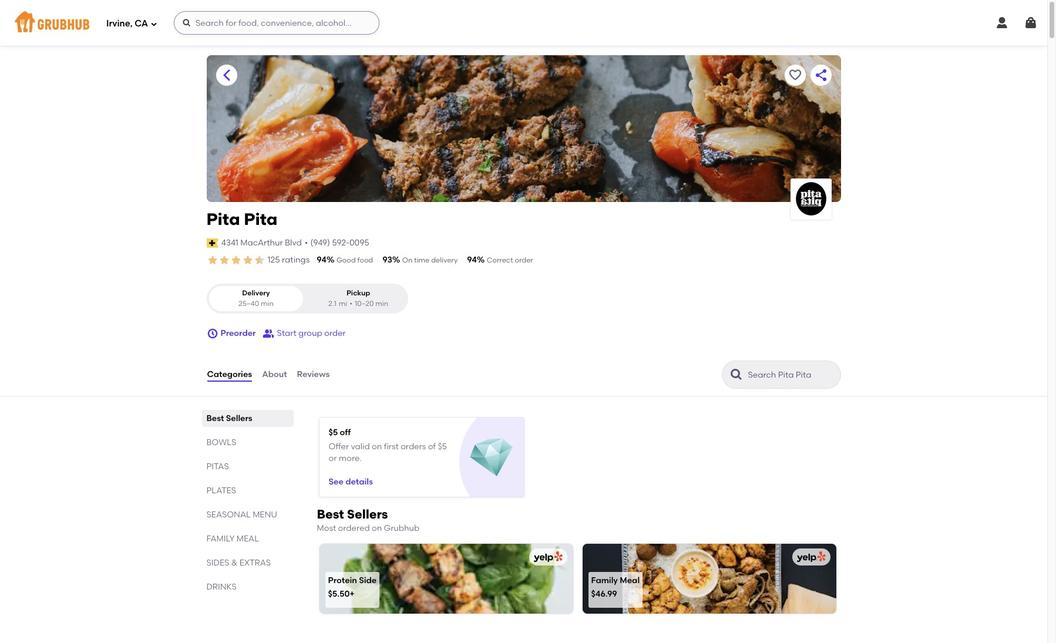Task type: locate. For each thing, give the bounding box(es) containing it.
min
[[261, 299, 274, 308], [376, 299, 388, 308]]

yelp image
[[531, 552, 562, 563], [794, 552, 826, 563]]

best sellers
[[206, 414, 252, 424]]

0 vertical spatial best
[[206, 414, 224, 424]]

ca
[[135, 18, 148, 29]]

0 horizontal spatial $5
[[329, 428, 338, 438]]

see
[[329, 477, 344, 487]]

4341 macarthur blvd button
[[221, 237, 302, 250]]

$5 left off
[[329, 428, 338, 438]]

yelp image for family meal
[[794, 552, 826, 563]]

$5
[[329, 428, 338, 438], [438, 442, 447, 452]]

min right 10–20 on the top left of the page
[[376, 299, 388, 308]]

or
[[329, 453, 337, 463]]

family meal
[[206, 534, 259, 544]]

1 vertical spatial •
[[350, 299, 352, 308]]

0 horizontal spatial •
[[305, 238, 308, 248]]

sellers inside "best sellers most ordered on grubhub"
[[347, 507, 388, 522]]

promo image
[[470, 436, 513, 479]]

drinks
[[206, 582, 237, 592]]

+
[[350, 589, 355, 599]]

94 down (949)
[[317, 255, 327, 265]]

1 yelp image from the left
[[531, 552, 562, 563]]

min inside pickup 2.1 mi • 10–20 min
[[376, 299, 388, 308]]

94 right delivery
[[467, 255, 477, 265]]

about
[[262, 369, 287, 379]]

0 horizontal spatial order
[[324, 328, 346, 338]]

best up bowls
[[206, 414, 224, 424]]

1 vertical spatial order
[[324, 328, 346, 338]]

family
[[591, 576, 618, 585]]

best for best sellers most ordered on grubhub
[[317, 507, 344, 522]]

1 94 from the left
[[317, 255, 327, 265]]

preorder
[[221, 328, 256, 338]]

pita up the 4341
[[206, 209, 240, 229]]

on left first
[[372, 442, 382, 452]]

svg image
[[1024, 16, 1038, 30], [182, 18, 191, 28]]

125 ratings
[[268, 255, 310, 265]]

0 horizontal spatial best
[[206, 414, 224, 424]]

on for off
[[372, 442, 382, 452]]

meal
[[237, 534, 259, 544]]

orders
[[401, 442, 426, 452]]

0 vertical spatial $5
[[329, 428, 338, 438]]

pita up 4341 macarthur blvd
[[244, 209, 277, 229]]

best
[[206, 414, 224, 424], [317, 507, 344, 522]]

1 vertical spatial best
[[317, 507, 344, 522]]

best sellers tab
[[206, 412, 289, 425]]

preorder button
[[206, 323, 256, 344]]

•
[[305, 238, 308, 248], [350, 299, 352, 308]]

order right group at the bottom left of the page
[[324, 328, 346, 338]]

1 vertical spatial $5
[[438, 442, 447, 452]]

• right blvd at the top left
[[305, 238, 308, 248]]

on inside "best sellers most ordered on grubhub"
[[372, 523, 382, 533]]

$5.50
[[328, 589, 350, 599]]

1 horizontal spatial best
[[317, 507, 344, 522]]

1 horizontal spatial sellers
[[347, 507, 388, 522]]

1 horizontal spatial yelp image
[[794, 552, 826, 563]]

offer
[[329, 442, 349, 452]]

plates tab
[[206, 485, 289, 497]]

94 for correct order
[[467, 255, 477, 265]]

best up the most
[[317, 507, 344, 522]]

1 vertical spatial sellers
[[347, 507, 388, 522]]

order right the correct
[[515, 256, 533, 264]]

caret left icon image
[[219, 68, 233, 82]]

0 vertical spatial •
[[305, 238, 308, 248]]

pita pita logo image
[[790, 179, 831, 220]]

on
[[372, 442, 382, 452], [372, 523, 382, 533]]

mi
[[339, 299, 347, 308]]

• right mi
[[350, 299, 352, 308]]

1 horizontal spatial $5
[[438, 442, 447, 452]]

2.1
[[328, 299, 336, 308]]

best inside "best sellers most ordered on grubhub"
[[317, 507, 344, 522]]

share icon image
[[814, 68, 828, 82]]

4341 macarthur blvd
[[221, 238, 302, 248]]

bowls
[[206, 438, 236, 448]]

2 yelp image from the left
[[794, 552, 826, 563]]

0 horizontal spatial sellers
[[226, 414, 252, 424]]

on right the ordered
[[372, 523, 382, 533]]

best inside best sellers tab
[[206, 414, 224, 424]]

on inside $5 off offer valid on first orders of $5 or more.
[[372, 442, 382, 452]]

menu
[[253, 510, 277, 520]]

1 horizontal spatial 94
[[467, 255, 477, 265]]

yelp image for protein side
[[531, 552, 562, 563]]

sellers inside tab
[[226, 414, 252, 424]]

125
[[268, 255, 280, 265]]

1 horizontal spatial svg image
[[1024, 16, 1038, 30]]

1 horizontal spatial pita
[[244, 209, 277, 229]]

see details button
[[329, 471, 373, 493]]

time
[[414, 256, 430, 264]]

0 vertical spatial sellers
[[226, 414, 252, 424]]

min down the 'delivery'
[[261, 299, 274, 308]]

pita pita
[[206, 209, 277, 229]]

good food
[[337, 256, 373, 264]]

2 94 from the left
[[467, 255, 477, 265]]

sellers up bowls tab
[[226, 414, 252, 424]]

93
[[383, 255, 392, 265]]

pita
[[206, 209, 240, 229], [244, 209, 277, 229]]

0 vertical spatial on
[[372, 442, 382, 452]]

1 horizontal spatial •
[[350, 299, 352, 308]]

94
[[317, 255, 327, 265], [467, 255, 477, 265]]

2 horizontal spatial svg image
[[995, 16, 1009, 30]]

more.
[[339, 453, 362, 463]]

correct order
[[487, 256, 533, 264]]

correct
[[487, 256, 513, 264]]

1 min from the left
[[261, 299, 274, 308]]

sellers
[[226, 414, 252, 424], [347, 507, 388, 522]]

option group
[[206, 284, 408, 314]]

1 horizontal spatial min
[[376, 299, 388, 308]]

protein side $5.50 +
[[328, 576, 377, 599]]

1 vertical spatial on
[[372, 523, 382, 533]]

94 for good food
[[317, 255, 327, 265]]

order
[[515, 256, 533, 264], [324, 328, 346, 338]]

seasonal
[[206, 510, 251, 520]]

blvd
[[285, 238, 302, 248]]

1 horizontal spatial svg image
[[206, 328, 218, 340]]

svg image
[[995, 16, 1009, 30], [150, 20, 157, 27], [206, 328, 218, 340]]

592-
[[332, 238, 349, 248]]

0 horizontal spatial pita
[[206, 209, 240, 229]]

irvine, ca
[[106, 18, 148, 29]]

star icon image
[[206, 254, 218, 266], [218, 254, 230, 266], [230, 254, 242, 266], [242, 254, 253, 266], [253, 254, 265, 266], [253, 254, 265, 266]]

0 vertical spatial order
[[515, 256, 533, 264]]

0 horizontal spatial 94
[[317, 255, 327, 265]]

0 horizontal spatial min
[[261, 299, 274, 308]]

sellers up the ordered
[[347, 507, 388, 522]]

macarthur
[[240, 238, 283, 248]]

start group order button
[[263, 323, 346, 344]]

categories
[[207, 369, 252, 379]]

$5 right of
[[438, 442, 447, 452]]

0 horizontal spatial yelp image
[[531, 552, 562, 563]]

2 min from the left
[[376, 299, 388, 308]]



Task type: vqa. For each thing, say whether or not it's contained in the screenshot.
Amir
no



Task type: describe. For each thing, give the bounding box(es) containing it.
order inside button
[[324, 328, 346, 338]]

save this restaurant image
[[788, 68, 802, 82]]

min inside delivery 25–40 min
[[261, 299, 274, 308]]

ratings
[[282, 255, 310, 265]]

food
[[357, 256, 373, 264]]

irvine,
[[106, 18, 132, 29]]

on time delivery
[[402, 256, 458, 264]]

delivery 25–40 min
[[239, 289, 274, 308]]

(949)
[[310, 238, 330, 248]]

family meal $46.99
[[591, 576, 640, 599]]

search icon image
[[729, 368, 743, 382]]

sides
[[206, 558, 229, 568]]

10–20
[[355, 299, 374, 308]]

see details
[[329, 477, 373, 487]]

delivery
[[242, 289, 270, 297]]

0 horizontal spatial svg image
[[150, 20, 157, 27]]

first
[[384, 442, 399, 452]]

protein
[[328, 576, 357, 585]]

(949) 592-0095 button
[[310, 237, 369, 249]]

0095
[[349, 238, 369, 248]]

reviews button
[[296, 354, 330, 396]]

ordered
[[338, 523, 370, 533]]

most
[[317, 523, 336, 533]]

sides & extras tab
[[206, 557, 289, 569]]

off
[[340, 428, 351, 438]]

valid
[[351, 442, 370, 452]]

option group containing delivery 25–40 min
[[206, 284, 408, 314]]

&
[[231, 558, 237, 568]]

family
[[206, 534, 235, 544]]

pitas tab
[[206, 461, 289, 473]]

pitas
[[206, 462, 229, 472]]

meal
[[620, 576, 640, 585]]

$5 off offer valid on first orders of $5 or more.
[[329, 428, 447, 463]]

group
[[298, 328, 322, 338]]

grubhub
[[384, 523, 420, 533]]

pickup 2.1 mi • 10–20 min
[[328, 289, 388, 308]]

on for sellers
[[372, 523, 382, 533]]

start
[[277, 328, 296, 338]]

categories button
[[206, 354, 253, 396]]

people icon image
[[263, 328, 275, 340]]

Search for food, convenience, alcohol... search field
[[174, 11, 379, 35]]

0 horizontal spatial svg image
[[182, 18, 191, 28]]

seasonal menu tab
[[206, 509, 289, 521]]

seasonal menu
[[206, 510, 277, 520]]

pickup
[[347, 289, 370, 297]]

svg image inside preorder button
[[206, 328, 218, 340]]

family meal tab
[[206, 533, 289, 545]]

start group order
[[277, 328, 346, 338]]

reviews
[[297, 369, 330, 379]]

side
[[359, 576, 377, 585]]

25–40
[[239, 299, 259, 308]]

best for best sellers
[[206, 414, 224, 424]]

drinks tab
[[206, 581, 289, 593]]

sides & extras
[[206, 558, 271, 568]]

on
[[402, 256, 412, 264]]

$46.99
[[591, 589, 617, 599]]

main navigation navigation
[[0, 0, 1047, 46]]

1 horizontal spatial order
[[515, 256, 533, 264]]

Search Pita Pita search field
[[747, 370, 837, 381]]

of
[[428, 442, 436, 452]]

subscription pass image
[[206, 238, 218, 248]]

about button
[[261, 354, 288, 396]]

extras
[[239, 558, 271, 568]]

delivery
[[431, 256, 458, 264]]

bowls tab
[[206, 436, 289, 449]]

plates
[[206, 486, 236, 496]]

• inside pickup 2.1 mi • 10–20 min
[[350, 299, 352, 308]]

1 pita from the left
[[206, 209, 240, 229]]

sellers for best sellers most ordered on grubhub
[[347, 507, 388, 522]]

good
[[337, 256, 356, 264]]

4341
[[221, 238, 238, 248]]

• (949) 592-0095
[[305, 238, 369, 248]]

save this restaurant button
[[784, 65, 806, 86]]

sellers for best sellers
[[226, 414, 252, 424]]

details
[[345, 477, 373, 487]]

best sellers most ordered on grubhub
[[317, 507, 420, 533]]

2 pita from the left
[[244, 209, 277, 229]]



